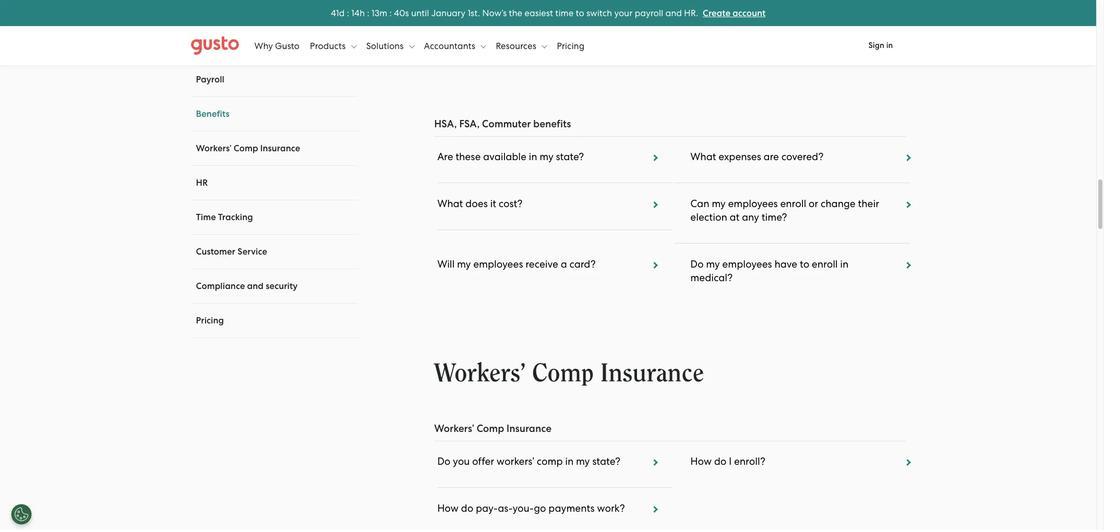 Task type: locate. For each thing, give the bounding box(es) containing it.
why
[[255, 40, 273, 51]]

2 horizontal spatial 4
[[394, 8, 399, 18]]

in
[[887, 41, 894, 50], [529, 151, 538, 163], [841, 258, 849, 270], [566, 456, 574, 468]]

workers'
[[497, 456, 535, 468]]

gusto
[[275, 40, 300, 51]]

a
[[561, 258, 567, 270]]

insurance
[[260, 143, 300, 154], [601, 361, 704, 386], [507, 423, 552, 435]]

0 horizontal spatial and
[[247, 281, 264, 292]]

what does it cost?
[[438, 198, 523, 210]]

1 horizontal spatial pricing link
[[557, 30, 585, 61]]

what for what does it cost?
[[438, 198, 463, 210]]

receive
[[526, 258, 559, 270]]

are
[[764, 151, 779, 163]]

how left the "i"
[[691, 456, 712, 468]]

accountants button
[[424, 30, 486, 61]]

my right comp
[[576, 456, 590, 468]]

3 1 from the left
[[372, 8, 375, 18]]

state? up 'work?'
[[593, 456, 621, 468]]

0 vertical spatial enroll
[[781, 198, 807, 210]]

have
[[775, 258, 798, 270]]

1 vertical spatial what
[[438, 198, 463, 210]]

enroll right have
[[812, 258, 838, 270]]

create
[[703, 8, 731, 19]]

do left the "i"
[[715, 456, 727, 468]]

my up election
[[712, 198, 726, 210]]

online payroll services, hr, and benefits | gusto image
[[191, 36, 239, 55]]

to right have
[[800, 258, 810, 270]]

your
[[615, 8, 633, 18]]

switch
[[587, 8, 613, 18]]

1 horizontal spatial to
[[800, 258, 810, 270]]

do for i
[[715, 456, 727, 468]]

employees inside "can my employees enroll or change their election at any time?"
[[729, 198, 778, 210]]

0 vertical spatial do
[[691, 258, 704, 270]]

1 vertical spatial enroll
[[812, 258, 838, 270]]

1 horizontal spatial insurance
[[507, 423, 552, 435]]

employees up medical?
[[723, 258, 773, 270]]

1 horizontal spatial comp
[[477, 423, 504, 435]]

my up medical?
[[706, 258, 720, 270]]

1 vertical spatial do
[[461, 503, 474, 515]]

1 vertical spatial comp
[[532, 361, 594, 386]]

0 horizontal spatial comp
[[234, 143, 258, 154]]

1 vertical spatial how
[[438, 503, 459, 515]]

what
[[691, 151, 717, 163], [438, 198, 463, 210]]

their
[[859, 198, 880, 210]]

do you offer workers' comp in my state?
[[438, 456, 621, 468]]

0 vertical spatial workers'
[[196, 143, 232, 154]]

0 vertical spatial pricing
[[557, 40, 585, 51]]

go
[[534, 503, 546, 515]]

what left expenses
[[691, 151, 717, 163]]

4 1 d : 1 4 h : 1 3 m : 4 0 s until january 1st. now's the easiest time to switch your payroll and hr. create account
[[331, 8, 766, 19]]

sign in
[[869, 41, 894, 50]]

0
[[399, 8, 405, 18]]

0 vertical spatial how
[[691, 456, 712, 468]]

pay-
[[476, 503, 498, 515]]

do left you
[[438, 456, 451, 468]]

workers' comp insurance
[[196, 143, 300, 154], [434, 361, 704, 386], [434, 423, 552, 435]]

time tracking link
[[196, 212, 253, 223]]

2 4 from the left
[[355, 8, 360, 18]]

4 left d :
[[331, 8, 336, 18]]

my inside the do my employees have to enroll in medical?
[[706, 258, 720, 270]]

comp
[[234, 143, 258, 154], [532, 361, 594, 386], [477, 423, 504, 435]]

s
[[405, 8, 409, 18]]

employees for receive
[[474, 258, 523, 270]]

in inside dropdown button
[[566, 456, 574, 468]]

1st.
[[468, 8, 480, 18]]

my down "benefits"
[[540, 151, 554, 163]]

employees left receive
[[474, 258, 523, 270]]

3
[[375, 8, 380, 18]]

how for how do pay-as-you-go payments work?
[[438, 503, 459, 515]]

january
[[432, 8, 466, 18]]

4 right d :
[[355, 8, 360, 18]]

sign in link
[[856, 34, 906, 57]]

my
[[540, 151, 554, 163], [712, 198, 726, 210], [457, 258, 471, 270], [706, 258, 720, 270], [576, 456, 590, 468]]

do
[[691, 258, 704, 270], [438, 456, 451, 468]]

pricing down compliance
[[196, 315, 224, 326]]

0 horizontal spatial pricing link
[[196, 315, 224, 326]]

covered?
[[782, 151, 824, 163]]

will my employees receive a card?
[[438, 258, 596, 270]]

1 horizontal spatial and
[[666, 8, 682, 18]]

commuter
[[482, 118, 531, 130]]

how left the pay-
[[438, 503, 459, 515]]

0 vertical spatial state?
[[556, 151, 584, 163]]

2 vertical spatial insurance
[[507, 423, 552, 435]]

pricing
[[557, 40, 585, 51], [196, 315, 224, 326]]

and left security
[[247, 281, 264, 292]]

0 vertical spatial what
[[691, 151, 717, 163]]

workers'
[[196, 143, 232, 154], [434, 361, 526, 386], [434, 423, 475, 435]]

pricing link down the time
[[557, 30, 585, 61]]

do for do you offer workers' comp in my state?
[[438, 456, 451, 468]]

do you offer workers' comp in my state? button
[[427, 455, 673, 502]]

compliance and security link
[[196, 281, 298, 292]]

enroll?
[[735, 456, 766, 468]]

how for how do i enroll?
[[691, 456, 712, 468]]

enroll left or
[[781, 198, 807, 210]]

2 horizontal spatial 1
[[372, 8, 375, 18]]

1 right d :
[[351, 8, 355, 18]]

pricing down the time
[[557, 40, 585, 51]]

2 vertical spatial comp
[[477, 423, 504, 435]]

d :
[[339, 8, 349, 18]]

to
[[576, 8, 585, 18], [800, 258, 810, 270]]

1 horizontal spatial how
[[691, 456, 712, 468]]

0 horizontal spatial 1
[[336, 8, 339, 18]]

to right the time
[[576, 8, 585, 18]]

it
[[490, 198, 497, 210]]

1 horizontal spatial enroll
[[812, 258, 838, 270]]

how do pay-as-you-go payments work? button
[[427, 502, 673, 530]]

employees inside the do my employees have to enroll in medical?
[[723, 258, 773, 270]]

offer
[[473, 456, 494, 468]]

can
[[691, 198, 710, 210]]

enroll
[[781, 198, 807, 210], [812, 258, 838, 270]]

2 horizontal spatial comp
[[532, 361, 594, 386]]

4 left s
[[394, 8, 399, 18]]

0 vertical spatial pricing link
[[557, 30, 585, 61]]

1 horizontal spatial do
[[691, 258, 704, 270]]

benefits
[[196, 109, 230, 120]]

0 vertical spatial comp
[[234, 143, 258, 154]]

1 horizontal spatial 4
[[355, 8, 360, 18]]

what left does
[[438, 198, 463, 210]]

0 horizontal spatial to
[[576, 8, 585, 18]]

0 horizontal spatial state?
[[556, 151, 584, 163]]

1 horizontal spatial what
[[691, 151, 717, 163]]

fsa,
[[460, 118, 480, 130]]

1 vertical spatial to
[[800, 258, 810, 270]]

1 horizontal spatial pricing
[[557, 40, 585, 51]]

do up medical?
[[691, 258, 704, 270]]

1 right h :
[[372, 8, 375, 18]]

time tracking
[[196, 212, 253, 223]]

my inside "can my employees enroll or change their election at any time?"
[[712, 198, 726, 210]]

2 vertical spatial workers' comp insurance
[[434, 423, 552, 435]]

and left hr.
[[666, 8, 682, 18]]

as-
[[498, 503, 513, 515]]

1
[[336, 8, 339, 18], [351, 8, 355, 18], [372, 8, 375, 18]]

you-
[[513, 503, 534, 515]]

medical?
[[691, 272, 733, 284]]

1 horizontal spatial state?
[[593, 456, 621, 468]]

0 horizontal spatial do
[[438, 456, 451, 468]]

1 horizontal spatial 1
[[351, 8, 355, 18]]

available
[[483, 151, 527, 163]]

1 vertical spatial insurance
[[601, 361, 704, 386]]

1 horizontal spatial do
[[715, 456, 727, 468]]

0 vertical spatial and
[[666, 8, 682, 18]]

time
[[556, 8, 574, 18]]

1 left h :
[[336, 8, 339, 18]]

0 vertical spatial do
[[715, 456, 727, 468]]

do inside the do my employees have to enroll in medical?
[[691, 258, 704, 270]]

0 vertical spatial insurance
[[260, 143, 300, 154]]

do left the pay-
[[461, 503, 474, 515]]

0 vertical spatial to
[[576, 8, 585, 18]]

what expenses are covered?
[[691, 151, 824, 163]]

or
[[809, 198, 819, 210]]

0 horizontal spatial what
[[438, 198, 463, 210]]

state? inside dropdown button
[[593, 456, 621, 468]]

1 vertical spatial pricing
[[196, 315, 224, 326]]

do inside dropdown button
[[438, 456, 451, 468]]

customer service
[[196, 246, 267, 257]]

how
[[691, 456, 712, 468], [438, 503, 459, 515]]

0 horizontal spatial enroll
[[781, 198, 807, 210]]

my for will my employees receive a card?
[[457, 258, 471, 270]]

1 vertical spatial state?
[[593, 456, 621, 468]]

0 horizontal spatial do
[[461, 503, 474, 515]]

customer service link
[[196, 246, 267, 257]]

employees up any
[[729, 198, 778, 210]]

pricing link down compliance
[[196, 315, 224, 326]]

do for do my employees have to enroll in medical?
[[691, 258, 704, 270]]

0 horizontal spatial 4
[[331, 8, 336, 18]]

0 horizontal spatial how
[[438, 503, 459, 515]]

1 vertical spatial do
[[438, 456, 451, 468]]

state? down "benefits"
[[556, 151, 584, 163]]

1 vertical spatial and
[[247, 281, 264, 292]]

2 vertical spatial workers'
[[434, 423, 475, 435]]

my right "will"
[[457, 258, 471, 270]]

1 vertical spatial pricing link
[[196, 315, 224, 326]]



Task type: describe. For each thing, give the bounding box(es) containing it.
change
[[821, 198, 856, 210]]

hsa, fsa, commuter benefits
[[434, 118, 571, 130]]

what expenses are covered? button
[[672, 150, 914, 197]]

compliance
[[196, 281, 245, 292]]

1 vertical spatial workers' comp insurance
[[434, 361, 704, 386]]

now's
[[482, 8, 507, 18]]

0 vertical spatial workers' comp insurance
[[196, 143, 300, 154]]

m :
[[380, 8, 392, 18]]

3 4 from the left
[[394, 8, 399, 18]]

until
[[411, 8, 429, 18]]

the
[[509, 8, 523, 18]]

benefits
[[534, 118, 571, 130]]

state? inside dropdown button
[[556, 151, 584, 163]]

time?
[[762, 211, 787, 223]]

account
[[733, 8, 766, 19]]

employees for have
[[723, 258, 773, 270]]

can my employees enroll or change their election at any time? button
[[672, 197, 914, 257]]

hr
[[196, 178, 208, 188]]

solutions
[[366, 40, 406, 51]]

card?
[[570, 258, 596, 270]]

do my employees have to enroll in medical? button
[[672, 257, 914, 317]]

can my employees enroll or change their election at any time?
[[691, 198, 880, 223]]

payroll
[[196, 74, 224, 85]]

h :
[[360, 8, 370, 18]]

to inside 4 1 d : 1 4 h : 1 3 m : 4 0 s until january 1st. now's the easiest time to switch your payroll and hr. create account
[[576, 8, 585, 18]]

will
[[438, 258, 455, 270]]

expenses
[[719, 151, 762, 163]]

hr link
[[196, 178, 208, 188]]

you
[[453, 456, 470, 468]]

create account link
[[703, 8, 766, 19]]

sign
[[869, 41, 885, 50]]

in inside the do my employees have to enroll in medical?
[[841, 258, 849, 270]]

why gusto link
[[255, 30, 300, 61]]

i
[[729, 456, 732, 468]]

payroll
[[635, 8, 664, 18]]

0 horizontal spatial pricing
[[196, 315, 224, 326]]

and inside 4 1 d : 1 4 h : 1 3 m : 4 0 s until january 1st. now's the easiest time to switch your payroll and hr. create account
[[666, 8, 682, 18]]

does
[[466, 198, 488, 210]]

are these available in my state?
[[438, 151, 584, 163]]

benefits link
[[196, 109, 230, 120]]

cost?
[[499, 198, 523, 210]]

payroll link
[[196, 74, 224, 85]]

do for pay-
[[461, 503, 474, 515]]

1 vertical spatial workers'
[[434, 361, 526, 386]]

2 horizontal spatial insurance
[[601, 361, 704, 386]]

hsa,
[[434, 118, 457, 130]]

enroll inside the do my employees have to enroll in medical?
[[812, 258, 838, 270]]

work?
[[597, 503, 625, 515]]

at
[[730, 211, 740, 223]]

hr.
[[685, 8, 699, 18]]

service
[[238, 246, 267, 257]]

products
[[310, 40, 348, 51]]

what for what expenses are covered?
[[691, 151, 717, 163]]

my for do my employees have to enroll in medical?
[[706, 258, 720, 270]]

my inside dropdown button
[[576, 456, 590, 468]]

resources button
[[496, 30, 547, 61]]

pricing inside main element
[[557, 40, 585, 51]]

how do i enroll?
[[691, 456, 766, 468]]

customer
[[196, 246, 235, 257]]

payments
[[549, 503, 595, 515]]

0 horizontal spatial insurance
[[260, 143, 300, 154]]

main element
[[191, 30, 906, 61]]

what does it cost? button
[[427, 197, 673, 257]]

any
[[742, 211, 760, 223]]

how do i enroll? button
[[672, 455, 914, 502]]

why gusto
[[255, 40, 300, 51]]

2 1 from the left
[[351, 8, 355, 18]]

are
[[438, 151, 453, 163]]

easiest
[[525, 8, 553, 18]]

1 4 from the left
[[331, 8, 336, 18]]

employees for enroll
[[729, 198, 778, 210]]

to inside the do my employees have to enroll in medical?
[[800, 258, 810, 270]]

enroll inside "can my employees enroll or change their election at any time?"
[[781, 198, 807, 210]]

products button
[[310, 30, 357, 61]]

my for can my employees enroll or change their election at any time?
[[712, 198, 726, 210]]

1 1 from the left
[[336, 8, 339, 18]]

time
[[196, 212, 216, 223]]

security
[[266, 281, 298, 292]]

solutions button
[[366, 30, 415, 61]]

are these available in my state? button
[[427, 150, 673, 197]]

accountants
[[424, 40, 478, 51]]

will my employees receive a card? button
[[427, 257, 673, 317]]

how do pay-as-you-go payments work?
[[438, 503, 625, 515]]

workers' comp insurance link
[[196, 143, 300, 154]]

these
[[456, 151, 481, 163]]

election
[[691, 211, 728, 223]]

do my employees have to enroll in medical?
[[691, 258, 849, 284]]



Task type: vqa. For each thing, say whether or not it's contained in the screenshot.
Is it easy to switch?
no



